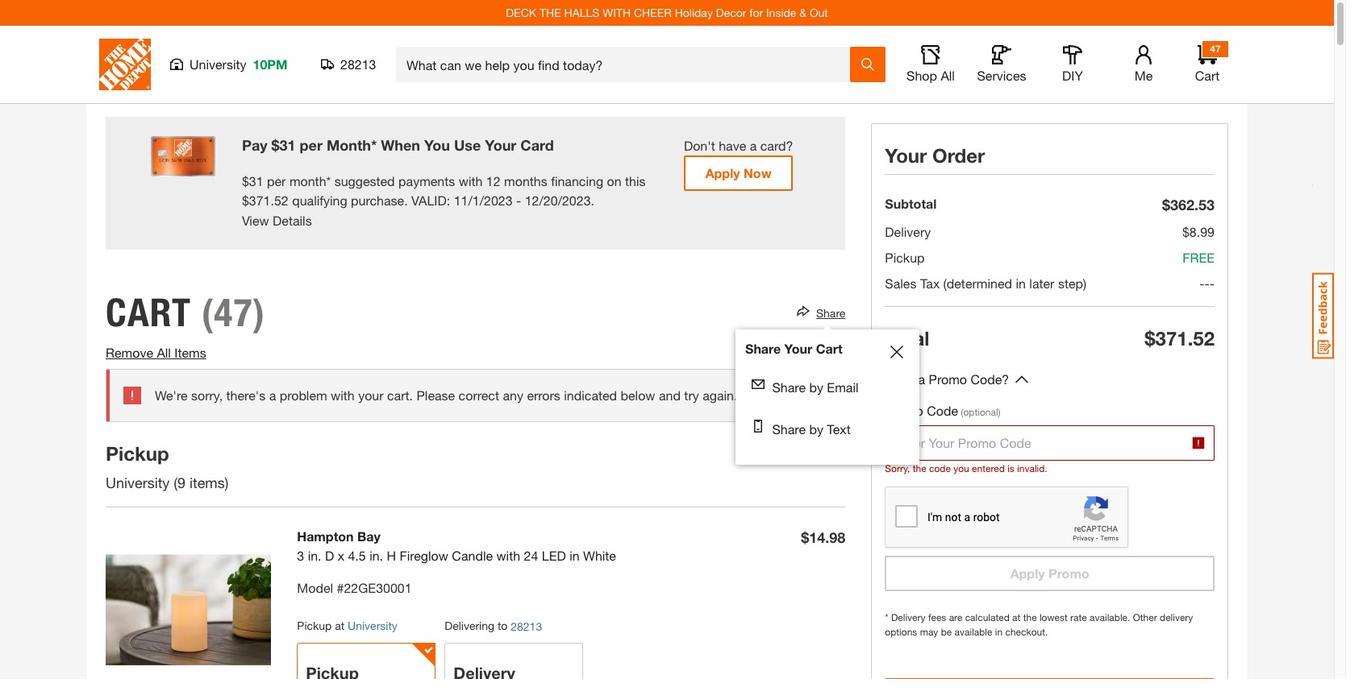 Task type: locate. For each thing, give the bounding box(es) containing it.
delivery
[[885, 224, 931, 240], [891, 612, 926, 624]]

promo up promo code (optional)
[[929, 372, 967, 387]]

$371.52
[[1145, 327, 1215, 350]]

28213 inside button
[[340, 56, 376, 72]]

0 vertical spatial the
[[913, 463, 927, 475]]

0 vertical spatial pickup
[[885, 250, 925, 265]]

1 vertical spatial the
[[1023, 612, 1037, 624]]

2 vertical spatial in
[[995, 627, 1003, 639]]

white
[[583, 549, 616, 564]]

31
[[280, 136, 296, 154], [249, 173, 263, 188]]

share for share link
[[816, 306, 846, 320]]

qualifying
[[292, 192, 347, 208]]

the up checkout.
[[1023, 612, 1037, 624]]

options
[[885, 627, 917, 639]]

1 vertical spatial delivery
[[891, 612, 926, 624]]

$ up view
[[242, 192, 249, 208]]

*
[[885, 612, 889, 624]]

apply inside button
[[705, 165, 740, 181]]

12/20/2023.
[[525, 192, 594, 208]]

order
[[932, 144, 985, 167]]

1 horizontal spatial in.
[[370, 549, 383, 564]]

delivery down subtotal
[[885, 224, 931, 240]]

pickup up sales
[[885, 250, 925, 265]]

0 horizontal spatial pickup
[[106, 443, 169, 466]]

fees
[[928, 612, 946, 624]]

1 horizontal spatial in
[[995, 627, 1003, 639]]

the left code
[[913, 463, 927, 475]]

a right have
[[918, 372, 925, 387]]

---
[[1200, 276, 1215, 291]]

at
[[1012, 612, 1021, 624], [335, 620, 345, 633]]

0 horizontal spatial the
[[913, 463, 927, 475]]

$
[[271, 136, 280, 154], [242, 173, 249, 188], [242, 192, 249, 208]]

be
[[941, 627, 952, 639]]

with left 24
[[496, 549, 520, 564]]

1 in. from the left
[[308, 549, 321, 564]]

the home depot logo image
[[99, 39, 151, 90]]

in left later
[[1016, 276, 1026, 291]]

problem
[[280, 388, 327, 404]]

1 vertical spatial cart
[[816, 341, 843, 357]]

1 vertical spatial 31
[[249, 173, 263, 188]]

0 vertical spatial apply
[[705, 165, 740, 181]]

and
[[659, 388, 681, 404]]

apply promo button
[[885, 557, 1215, 592]]

subtotal
[[885, 196, 937, 211]]

have a promo code? link
[[885, 370, 1009, 390]]

model
[[297, 581, 333, 596]]

card
[[521, 136, 554, 154]]

$ 31 per month* suggested payments with 12
[[242, 173, 501, 188]]

1 vertical spatial 28213
[[511, 620, 542, 634]]

0 vertical spatial per
[[300, 136, 323, 154]]

apply for apply now
[[705, 165, 740, 181]]

cart down 47 on the top of the page
[[1195, 68, 1220, 83]]

cart down share link
[[816, 341, 843, 357]]

2 by from the top
[[809, 422, 823, 437]]

at up checkout.
[[1012, 612, 1021, 624]]

0 vertical spatial a
[[750, 138, 757, 153]]

0 vertical spatial by
[[809, 380, 823, 395]]

code
[[927, 403, 958, 419]]

1 vertical spatial $
[[242, 173, 249, 188]]

out
[[810, 6, 828, 19]]

1 horizontal spatial all
[[941, 68, 955, 83]]

correct
[[459, 388, 499, 404]]

your up subtotal
[[885, 144, 927, 167]]

2 vertical spatial promo
[[1049, 566, 1089, 582]]

share up share your cart
[[816, 306, 846, 320]]

1 horizontal spatial at
[[1012, 612, 1021, 624]]

in. left h
[[370, 549, 383, 564]]

all right shop
[[941, 68, 955, 83]]

university left 10pm
[[190, 56, 246, 72]]

0 horizontal spatial all
[[157, 346, 171, 361]]

cart (47)
[[106, 290, 266, 337]]

$362.53
[[1162, 196, 1215, 214]]

is
[[1008, 463, 1015, 475]]

share down the share by email link
[[772, 422, 806, 437]]

h
[[387, 549, 396, 564]]

you
[[424, 136, 450, 154]]

payments
[[399, 173, 455, 188]]

university for university 10pm
[[190, 56, 246, 72]]

university left (
[[106, 475, 170, 492]]

all inside button
[[941, 68, 955, 83]]

0 horizontal spatial with
[[331, 388, 355, 404]]

1 horizontal spatial university
[[190, 56, 246, 72]]

all left "items"
[[157, 346, 171, 361]]

remove
[[106, 346, 153, 361]]

28213 button
[[321, 56, 377, 73]]

for
[[750, 6, 763, 19]]

in.
[[308, 549, 321, 564], [370, 549, 383, 564]]

(optional)
[[961, 407, 1001, 419]]

1 horizontal spatial promo
[[929, 372, 967, 387]]

we're sorry, there's a problem with your cart. please correct any errors indicated below and try again. alert
[[106, 370, 846, 423]]

- inside 371.52 qualifying purchase. valid: 11/1/2023 - 12/20/2023. view details
[[516, 192, 521, 208]]

university for university ( 9 item s )
[[106, 475, 170, 492]]

1 vertical spatial a
[[918, 372, 925, 387]]

promo up the rate
[[1049, 566, 1089, 582]]

with inside hampton bay 3 in. d x 4.5 in. h fireglow candle with 24 led in white
[[496, 549, 520, 564]]

47
[[1210, 43, 1221, 55]]

model # 22ge30001
[[297, 581, 412, 596]]

purchase.
[[351, 192, 408, 208]]

card?
[[760, 138, 793, 153]]

your up the share by email
[[785, 341, 813, 357]]

we're
[[155, 388, 188, 404]]

by for email
[[809, 380, 823, 395]]

per up 371.52 at the top left of page
[[267, 173, 286, 188]]

hampton
[[297, 529, 354, 545]]

in
[[1016, 276, 1026, 291], [570, 549, 580, 564], [995, 627, 1003, 639]]

share by email
[[772, 380, 859, 395]]

pickup down the model
[[297, 620, 332, 633]]

email
[[827, 380, 859, 395]]

2 horizontal spatial with
[[496, 549, 520, 564]]

1 by from the top
[[809, 380, 823, 395]]

0 horizontal spatial cart
[[816, 341, 843, 357]]

available.
[[1090, 612, 1130, 624]]

in down calculated
[[995, 627, 1003, 639]]

tooltip
[[736, 320, 920, 465]]

1 horizontal spatial 31
[[280, 136, 296, 154]]

0 horizontal spatial promo
[[885, 403, 923, 419]]

1 horizontal spatial apply
[[1010, 566, 1045, 582]]

pickup up university ( 9 item s )
[[106, 443, 169, 466]]

in right led
[[570, 549, 580, 564]]

with left your on the bottom left of the page
[[331, 388, 355, 404]]

1 vertical spatial pickup
[[106, 443, 169, 466]]

delivery up options
[[891, 612, 926, 624]]

0 horizontal spatial in.
[[308, 549, 321, 564]]

-
[[516, 192, 521, 208], [1200, 276, 1205, 291], [1205, 276, 1210, 291], [1210, 276, 1215, 291]]

share down share your cart
[[772, 380, 806, 395]]

$ up 371.52 at the top left of page
[[242, 173, 249, 188]]

1 vertical spatial with
[[331, 388, 355, 404]]

don't have a card?
[[684, 138, 793, 153]]

product image
[[106, 528, 271, 680]]

on
[[607, 173, 622, 188]]

remove all items link
[[106, 346, 206, 361]]

all
[[941, 68, 955, 83], [157, 346, 171, 361]]

0 vertical spatial with
[[459, 173, 483, 188]]

share up the share by email link
[[745, 341, 781, 357]]

2 horizontal spatial in
[[1016, 276, 1026, 291]]

2 horizontal spatial university
[[348, 620, 398, 633]]

0 horizontal spatial a
[[269, 388, 276, 404]]

1 vertical spatial all
[[157, 346, 171, 361]]

2 horizontal spatial a
[[918, 372, 925, 387]]

step)
[[1058, 276, 1087, 291]]

2 vertical spatial university
[[348, 620, 398, 633]]

with inside alert
[[331, 388, 355, 404]]

1 vertical spatial in
[[570, 549, 580, 564]]

0 horizontal spatial in
[[570, 549, 580, 564]]

by left 'text'
[[809, 422, 823, 437]]

0 horizontal spatial 28213
[[340, 56, 376, 72]]

1 vertical spatial apply
[[1010, 566, 1045, 582]]

sales tax (determined in later step)
[[885, 276, 1087, 291]]

0 vertical spatial 31
[[280, 136, 296, 154]]

0 horizontal spatial per
[[267, 173, 286, 188]]

0 horizontal spatial university
[[106, 475, 170, 492]]

in. right 3
[[308, 549, 321, 564]]

share by text
[[772, 422, 851, 437]]

university down 22ge30001
[[348, 620, 398, 633]]

with left 12
[[459, 173, 483, 188]]

candle
[[452, 549, 493, 564]]

0 horizontal spatial at
[[335, 620, 345, 633]]

28213 link
[[511, 619, 542, 636]]

promo down have
[[885, 403, 923, 419]]

2 vertical spatial a
[[269, 388, 276, 404]]

0 vertical spatial 28213
[[340, 56, 376, 72]]

please
[[417, 388, 455, 404]]

your
[[358, 388, 384, 404]]

2 horizontal spatial promo
[[1049, 566, 1089, 582]]

pickup at university
[[297, 620, 398, 633]]

apply up lowest on the right
[[1010, 566, 1045, 582]]

by for text
[[809, 422, 823, 437]]

1 vertical spatial per
[[267, 173, 286, 188]]

per up month* on the top left
[[300, 136, 323, 154]]

0 vertical spatial cart
[[1195, 68, 1220, 83]]

inside
[[766, 6, 796, 19]]

0 horizontal spatial apply
[[705, 165, 740, 181]]

a right there's
[[269, 388, 276, 404]]

Enter Your Promo Code text field
[[885, 426, 1192, 461]]

22ge30001
[[344, 581, 412, 596]]

code?
[[971, 372, 1009, 387]]

28213
[[340, 56, 376, 72], [511, 620, 542, 634]]

in inside * delivery fees are calculated at the lowest rate available. other delivery options may be available in checkout.
[[995, 627, 1003, 639]]

by left "email"
[[809, 380, 823, 395]]

1 horizontal spatial with
[[459, 173, 483, 188]]

2 vertical spatial pickup
[[297, 620, 332, 633]]

1 vertical spatial by
[[809, 422, 823, 437]]

2 vertical spatial $
[[242, 192, 249, 208]]

$14.98
[[801, 529, 846, 547]]

0 vertical spatial all
[[941, 68, 955, 83]]

31 up 371.52 at the top left of page
[[249, 173, 263, 188]]

1 horizontal spatial pickup
[[297, 620, 332, 633]]

services
[[977, 68, 1026, 83]]

1 horizontal spatial your
[[785, 341, 813, 357]]

31 right pay
[[280, 136, 296, 154]]

0 vertical spatial university
[[190, 56, 246, 72]]

a right "have"
[[750, 138, 757, 153]]

apply down "have"
[[705, 165, 740, 181]]

1 vertical spatial university
[[106, 475, 170, 492]]

$8.99
[[1182, 224, 1215, 240]]

s
[[218, 475, 225, 492]]

at left university button
[[335, 620, 345, 633]]

1 horizontal spatial the
[[1023, 612, 1037, 624]]

1 horizontal spatial 28213
[[511, 620, 542, 634]]

details
[[273, 213, 312, 229]]

1 horizontal spatial a
[[750, 138, 757, 153]]

$ right pay
[[271, 136, 280, 154]]

shop all button
[[905, 45, 957, 84]]

2 in. from the left
[[370, 549, 383, 564]]

apply inside 'button'
[[1010, 566, 1045, 582]]

0 vertical spatial promo
[[929, 372, 967, 387]]

your right 'use'
[[485, 136, 517, 154]]

now
[[744, 165, 772, 181]]

2 vertical spatial with
[[496, 549, 520, 564]]

all for remove
[[157, 346, 171, 361]]



Task type: describe. For each thing, give the bounding box(es) containing it.
diy
[[1062, 68, 1083, 83]]

)
[[225, 475, 229, 492]]

deck the halls with cheer holiday decor for inside & out link
[[506, 6, 828, 19]]

halls
[[564, 6, 600, 19]]

month*
[[327, 136, 377, 154]]

total
[[885, 327, 930, 350]]

12
[[486, 173, 501, 188]]

lowest
[[1040, 612, 1068, 624]]

rate
[[1070, 612, 1087, 624]]

with
[[603, 6, 631, 19]]

#
[[337, 581, 344, 596]]

pay $ 31 per month* when you use your card
[[242, 136, 554, 154]]

months
[[504, 173, 547, 188]]

share your cart
[[745, 341, 843, 357]]

month*
[[289, 173, 331, 188]]

apply now
[[705, 165, 772, 181]]

try
[[684, 388, 699, 404]]

the inside * delivery fees are calculated at the lowest rate available. other delivery options may be available in checkout.
[[1023, 612, 1037, 624]]

share for share your cart
[[745, 341, 781, 357]]

code
[[929, 463, 951, 475]]

university ( 9 item s )
[[106, 475, 233, 492]]

share for share by email
[[772, 380, 806, 395]]

delivering to 28213
[[445, 620, 542, 634]]

close image
[[890, 346, 903, 359]]

financing
[[551, 173, 603, 188]]

0 vertical spatial in
[[1016, 276, 1026, 291]]

may
[[920, 627, 938, 639]]

invalid.
[[1017, 463, 1048, 475]]

sorry, the code you entered is invalid.
[[885, 463, 1048, 475]]

371.52
[[249, 192, 289, 208]]

0 vertical spatial delivery
[[885, 224, 931, 240]]

me button
[[1118, 45, 1170, 84]]

share for share by text
[[772, 422, 806, 437]]

promo inside have a promo code? link
[[929, 372, 967, 387]]

1 horizontal spatial per
[[300, 136, 323, 154]]

pay
[[242, 136, 267, 154]]

errors
[[527, 388, 560, 404]]

decor
[[716, 6, 746, 19]]

we're sorry, there's a problem with your cart. please correct any errors indicated below and try again.
[[155, 388, 738, 404]]

0 vertical spatial $
[[271, 136, 280, 154]]

your order
[[885, 144, 985, 167]]

available
[[955, 627, 993, 639]]

this
[[625, 173, 646, 188]]

have
[[885, 372, 915, 387]]

share by text link
[[772, 422, 851, 437]]

1 vertical spatial promo
[[885, 403, 923, 419]]

share link
[[810, 306, 846, 320]]

university 10pm
[[190, 56, 288, 72]]

view
[[242, 213, 269, 229]]

2 horizontal spatial your
[[885, 144, 927, 167]]

are
[[949, 612, 963, 624]]

items
[[175, 346, 206, 361]]

a inside alert
[[269, 388, 276, 404]]

item
[[190, 475, 218, 492]]

* delivery fees are calculated at the lowest rate available. other delivery options may be available in checkout.
[[885, 612, 1193, 639]]

371.52 qualifying purchase. valid: 11/1/2023 - 12/20/2023. view details
[[242, 192, 594, 229]]

have
[[719, 138, 746, 153]]

1 horizontal spatial cart
[[1195, 68, 1220, 83]]

presentation image
[[151, 136, 216, 177]]

delivery inside * delivery fees are calculated at the lowest rate available. other delivery options may be available in checkout.
[[891, 612, 926, 624]]

0 horizontal spatial your
[[485, 136, 517, 154]]

(
[[174, 475, 177, 492]]

sorry,
[[191, 388, 223, 404]]

all for shop
[[941, 68, 955, 83]]

when
[[381, 136, 420, 154]]

to
[[498, 620, 508, 633]]

suggested
[[334, 173, 395, 188]]

university button
[[348, 620, 398, 633]]

2 horizontal spatial pickup
[[885, 250, 925, 265]]

promo code (optional)
[[885, 403, 1001, 419]]

(determined
[[943, 276, 1012, 291]]

don't
[[684, 138, 715, 153]]

bay
[[357, 529, 381, 545]]

feedback link image
[[1312, 273, 1334, 360]]

me
[[1135, 68, 1153, 83]]

&
[[800, 6, 807, 19]]

deck the halls with cheer holiday decor for inside & out
[[506, 6, 828, 19]]

share by email link
[[772, 380, 859, 395]]

shop
[[907, 68, 937, 83]]

d
[[325, 549, 334, 564]]

sales
[[885, 276, 917, 291]]

apply promo
[[1010, 566, 1089, 582]]

What can we help you find today? search field
[[407, 48, 849, 81]]

$ inside months financing on this $
[[242, 192, 249, 208]]

tooltip containing share your cart
[[736, 320, 920, 465]]

apply now button
[[684, 156, 793, 191]]

0 horizontal spatial 31
[[249, 173, 263, 188]]

use
[[454, 136, 481, 154]]

promo inside apply promo 'button'
[[1049, 566, 1089, 582]]

28213 inside delivering to 28213
[[511, 620, 542, 634]]

deck
[[506, 6, 536, 19]]

in inside hampton bay 3 in. d x 4.5 in. h fireglow candle with 24 led in white
[[570, 549, 580, 564]]

at inside * delivery fees are calculated at the lowest rate available. other delivery options may be available in checkout.
[[1012, 612, 1021, 624]]

below
[[621, 388, 655, 404]]

the
[[540, 6, 561, 19]]

hampton bay 3 in. d x 4.5 in. h fireglow candle with 24 led in white
[[297, 529, 616, 564]]

x
[[338, 549, 344, 564]]

sorry,
[[885, 463, 910, 475]]

again.
[[703, 388, 738, 404]]

other
[[1133, 612, 1157, 624]]

4.5
[[348, 549, 366, 564]]

months financing on this $
[[242, 173, 646, 208]]

apply for apply promo
[[1010, 566, 1045, 582]]



Task type: vqa. For each thing, say whether or not it's contained in the screenshot.
'371.52'
yes



